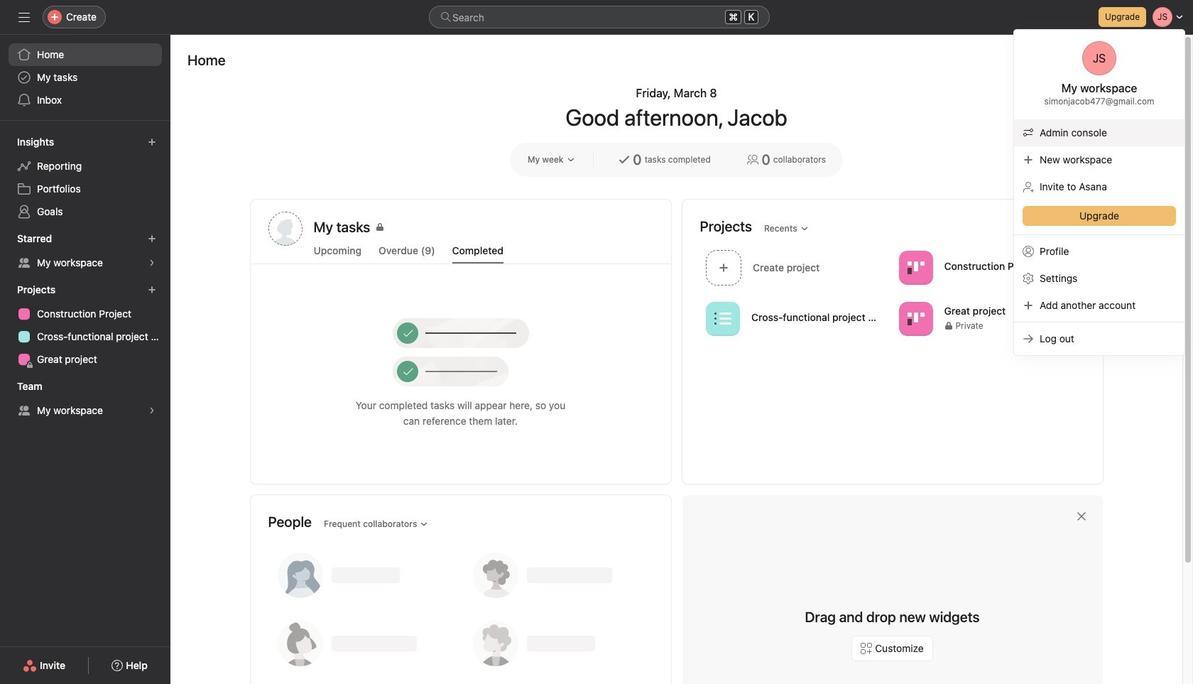 Task type: vqa. For each thing, say whether or not it's contained in the screenshot.
What's in my trial? button
no



Task type: describe. For each thing, give the bounding box(es) containing it.
1 board image from the top
[[907, 259, 924, 276]]

starred element
[[0, 226, 170, 277]]

teams element
[[0, 374, 170, 425]]

list image
[[714, 310, 731, 327]]

global element
[[0, 35, 170, 120]]

projects element
[[0, 277, 170, 374]]



Task type: locate. For each thing, give the bounding box(es) containing it.
see details, my workspace image for starred element
[[148, 259, 156, 267]]

1 vertical spatial see details, my workspace image
[[148, 406, 156, 415]]

2 see details, my workspace image from the top
[[148, 406, 156, 415]]

0 vertical spatial board image
[[907, 259, 924, 276]]

insights element
[[0, 129, 170, 226]]

add profile photo image
[[268, 212, 302, 246]]

menu item
[[1014, 119, 1185, 146]]

see details, my workspace image
[[148, 259, 156, 267], [148, 406, 156, 415]]

new project or portfolio image
[[148, 286, 156, 294]]

None field
[[429, 6, 770, 28]]

1 see details, my workspace image from the top
[[148, 259, 156, 267]]

Search tasks, projects, and more text field
[[429, 6, 770, 28]]

see details, my workspace image for teams element
[[148, 406, 156, 415]]

2 board image from the top
[[907, 310, 924, 327]]

board image
[[907, 259, 924, 276], [907, 310, 924, 327]]

add items to starred image
[[148, 234, 156, 243]]

see details, my workspace image inside teams element
[[148, 406, 156, 415]]

dismiss image
[[1076, 511, 1087, 522]]

hide sidebar image
[[18, 11, 30, 23]]

new insights image
[[148, 138, 156, 146]]

1 vertical spatial board image
[[907, 310, 924, 327]]

open user profile image
[[1083, 41, 1117, 75]]

0 vertical spatial see details, my workspace image
[[148, 259, 156, 267]]



